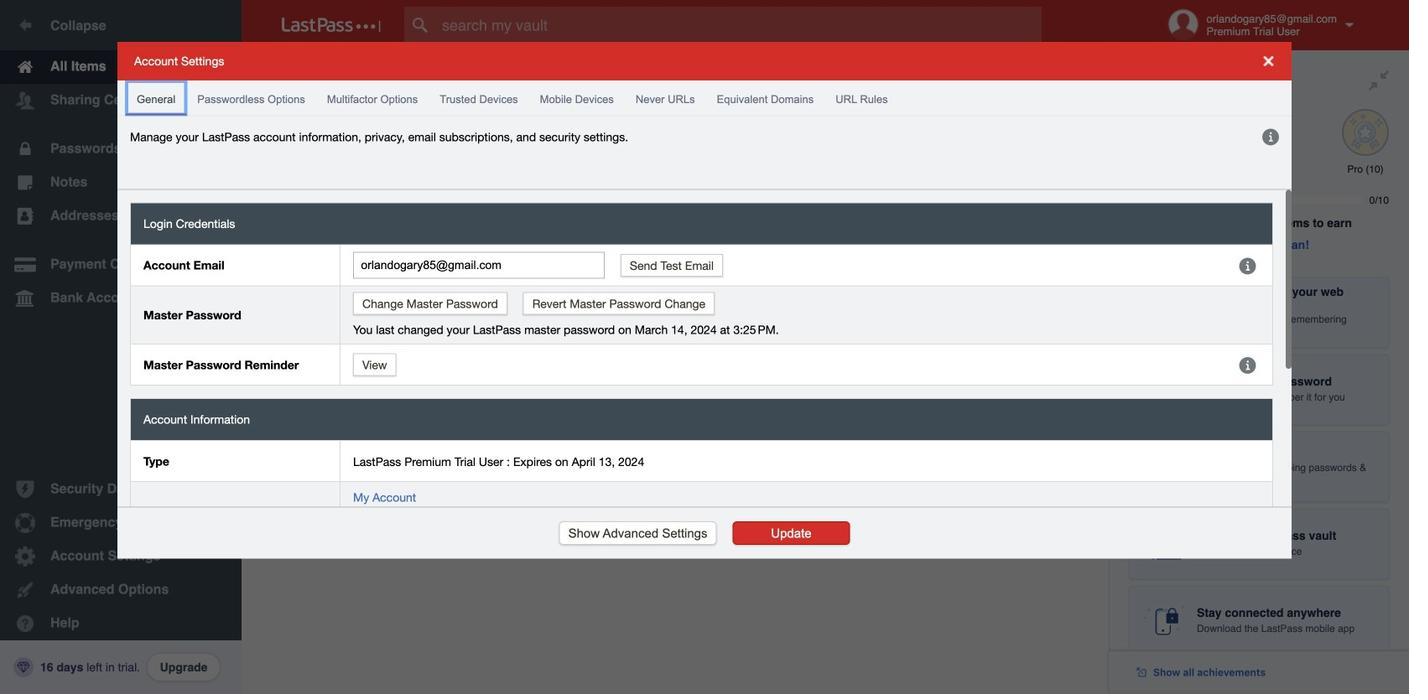 Task type: locate. For each thing, give the bounding box(es) containing it.
main content main content
[[242, 50, 1109, 55]]

search my vault text field
[[405, 7, 1075, 44]]



Task type: describe. For each thing, give the bounding box(es) containing it.
lastpass image
[[282, 18, 381, 33]]

Search search field
[[405, 7, 1075, 44]]

main navigation navigation
[[0, 0, 242, 695]]



Task type: vqa. For each thing, say whether or not it's contained in the screenshot.
Search search field
yes



